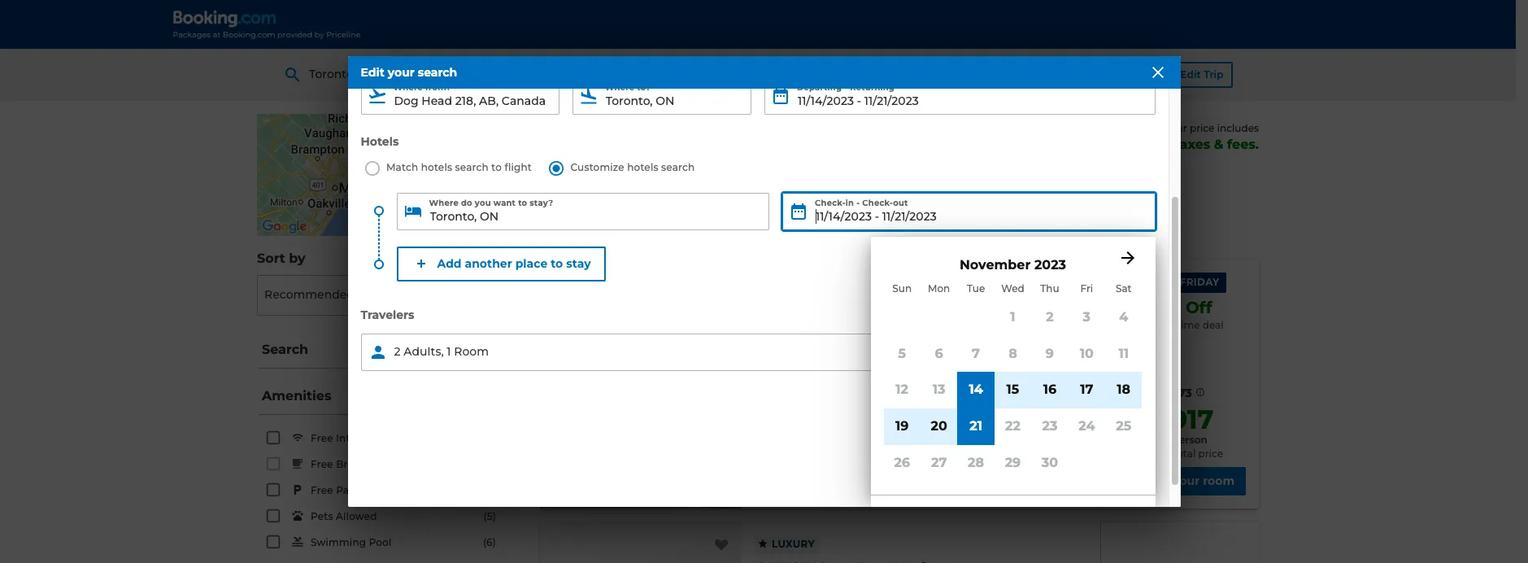 Task type: locate. For each thing, give the bounding box(es) containing it.
1 vertical spatial 14
[[969, 382, 983, 397]]

0 horizontal spatial 21
[[751, 67, 762, 82]]

none field where do you want to stay?
[[397, 193, 770, 230]]

15 button
[[995, 372, 1032, 409]]

tue, right – in the top left of the page
[[698, 67, 722, 82]]

amenities up free internet access
[[262, 388, 331, 403]]

1 horizontal spatial nov
[[725, 67, 748, 82]]

1 vertical spatial fees.
[[920, 482, 944, 494]]

toronto, on, canada
[[309, 67, 428, 82]]

toronto down the ritz-carlton toronto
[[828, 354, 866, 366]]

amenities button
[[259, 378, 500, 415]]

0 horizontal spatial star
[[683, 227, 703, 239]]

adults,
[[404, 344, 444, 359]]

deal
[[1203, 319, 1224, 331]]

9
[[1046, 345, 1054, 361]]

$ inside the $ 4473
[[1159, 386, 1163, 394]]

1 vertical spatial taxes
[[880, 482, 908, 494]]

1 horizontal spatial $
[[1159, 386, 1163, 394]]

1 down the wed
[[1011, 309, 1016, 324]]

1 horizontal spatial &
[[1007, 354, 1014, 366]]

21 down "14" 'button'
[[970, 418, 983, 434]]

8 button
[[995, 336, 1032, 372]]

filters right clear
[[844, 225, 887, 240]]

0 horizontal spatial edit
[[361, 65, 385, 80]]

1 vertical spatial 21
[[970, 418, 983, 434]]

free parking up pets allowed
[[311, 484, 376, 496]]

-
[[924, 354, 928, 366]]

0 vertical spatial filters
[[821, 181, 851, 193]]

0 horizontal spatial 1
[[447, 344, 451, 359]]

on,
[[359, 67, 381, 82]]

8
[[1009, 345, 1018, 361]]

star inside button
[[683, 227, 703, 239]]

off
[[1186, 297, 1213, 317]]

2 horizontal spatial &
[[1215, 136, 1224, 152]]

$ left 4473
[[1159, 386, 1163, 394]]

0 vertical spatial 1
[[918, 67, 923, 82]]

Check-in - Check-out field
[[783, 193, 1156, 230]]

toronto up 6
[[897, 323, 963, 342]]

0 vertical spatial toronto
[[897, 323, 963, 342]]

hotels for customize
[[627, 161, 659, 173]]

0 vertical spatial price
[[1190, 122, 1215, 134]]

1 horizontal spatial parking
[[573, 181, 613, 193]]

price
[[1190, 122, 1215, 134], [1199, 447, 1224, 459]]

2 adults, 1 room button
[[361, 333, 884, 371]]

2 vertical spatial hotel
[[806, 482, 834, 494]]

your up clear
[[796, 181, 818, 193]]

1 vertical spatial star
[[876, 438, 902, 450]]

1 horizontal spatial star
[[876, 438, 902, 450]]

nov
[[649, 67, 672, 82], [725, 67, 748, 82]]

2 vertical spatial 1
[[447, 344, 451, 359]]

0 horizontal spatial &
[[910, 482, 918, 494]]

0 horizontal spatial your
[[388, 65, 415, 80]]

choose your room
[[1126, 474, 1235, 488]]

filters for clear
[[844, 225, 887, 240]]

0 vertical spatial 2
[[966, 67, 973, 82]]

fees. down the 27 button
[[920, 482, 944, 494]]

are
[[596, 146, 611, 157]]

fees. down includes
[[1228, 136, 1259, 152]]

luxury up star rating: 4+
[[697, 181, 732, 193]]

tue, right |
[[622, 67, 646, 82]]

rating: left 9+
[[582, 227, 617, 239]]

5-star hotel
[[866, 438, 940, 450]]

1 left room,
[[918, 67, 923, 82]]

0 horizontal spatial taxes
[[880, 482, 908, 494]]

–
[[690, 67, 695, 82]]

16 button
[[1032, 372, 1069, 409]]

0 horizontal spatial free parking
[[311, 484, 376, 496]]

1 horizontal spatial fees.
[[1228, 136, 1259, 152]]

1 horizontal spatial edit
[[1181, 68, 1201, 81]]

0 vertical spatial your
[[1165, 122, 1188, 134]]

9+
[[620, 227, 631, 239]]

the ritz-carlton toronto
[[754, 323, 963, 342]]

27
[[932, 455, 947, 470]]

1 vertical spatial 2
[[1046, 309, 1054, 324]]

0 horizontal spatial nov
[[649, 67, 672, 82]]

21 inside 21 button
[[970, 418, 983, 434]]

november
[[960, 257, 1031, 273]]

2 horizontal spatial 1
[[1011, 309, 1016, 324]]

1 horizontal spatial toronto
[[897, 323, 963, 342]]

hotel inside price includes hotel + flight, taxes & fees.
[[806, 482, 834, 494]]

show january 2024 image
[[1118, 248, 1138, 268]]

2 inside 2 adults, 1 room button
[[394, 344, 401, 359]]

map
[[426, 202, 448, 214]]

price inside your price includes hotel + flight, taxes & fees.
[[1190, 122, 1215, 134]]

wellness
[[891, 275, 949, 288]]

7 button
[[958, 336, 995, 372]]

nov right – in the top left of the page
[[725, 67, 748, 82]]

14
[[675, 67, 687, 82], [969, 382, 983, 397]]

taxes inside price includes hotel + flight, taxes & fees.
[[880, 482, 908, 494]]

tue
[[967, 283, 985, 295]]

+ inside your price includes hotel + flight, taxes & fees.
[[1116, 136, 1124, 152]]

rating: left 4+
[[706, 227, 741, 239]]

2 down thu on the right bottom of page
[[1046, 309, 1054, 324]]

35% off
[[1148, 297, 1213, 317]]

0 horizontal spatial your
[[796, 181, 818, 193]]

2 photo carousel region from the top
[[540, 522, 741, 563]]

2 vertical spatial &
[[910, 482, 918, 494]]

1
[[918, 67, 923, 82], [1011, 309, 1016, 324], [447, 344, 451, 359]]

0 horizontal spatial rating:
[[582, 227, 617, 239]]

19 button
[[884, 409, 921, 445]]

0 horizontal spatial hotel
[[806, 482, 834, 494]]

photo carousel region
[[540, 259, 741, 509], [540, 522, 741, 563]]

your for your filters (1)
[[796, 181, 818, 193]]

1 vertical spatial your
[[796, 181, 818, 193]]

1 horizontal spatial 1
[[918, 67, 923, 82]]

price left includes
[[1190, 122, 1215, 134]]

carlton
[[829, 323, 892, 342]]

0 vertical spatial photo carousel region
[[540, 259, 741, 509]]

0 vertical spatial flight,
[[1127, 136, 1171, 152]]

1 left room
[[447, 344, 451, 359]]

22
[[1006, 418, 1021, 434]]

wed
[[1002, 283, 1025, 295]]

1 vertical spatial $
[[1147, 407, 1155, 422]]

amenities down districts
[[1036, 381, 1088, 394]]

edit for edit your search
[[361, 65, 385, 80]]

your down edit trip button
[[1165, 122, 1188, 134]]

0 horizontal spatial 14
[[675, 67, 687, 82]]

search for customize hotels search
[[662, 161, 695, 173]]

search left to
[[455, 161, 489, 173]]

search right on,
[[418, 65, 457, 80]]

1 vertical spatial +
[[836, 482, 842, 494]]

star left 4+
[[683, 227, 703, 239]]

20
[[931, 418, 948, 434]]

27 button
[[921, 445, 958, 481]]

search up comfort
[[662, 161, 695, 173]]

0 vertical spatial free parking
[[548, 181, 613, 193]]

2 rating: from the left
[[706, 227, 741, 239]]

+ inside price includes hotel + flight, taxes & fees.
[[836, 482, 842, 494]]

0 horizontal spatial +
[[836, 482, 842, 494]]

2 hotels from the left
[[627, 161, 659, 173]]

25
[[1116, 418, 1132, 434]]

your down "total"
[[1173, 474, 1200, 488]]

2 left adults,
[[394, 344, 401, 359]]

hotel for 5-star hotel
[[905, 438, 940, 450]]

12
[[896, 382, 909, 397]]

1 horizontal spatial your
[[1165, 122, 1188, 134]]

$
[[1159, 386, 1163, 394], [1147, 407, 1155, 422]]

0 horizontal spatial $
[[1147, 407, 1155, 422]]

free down all
[[548, 181, 570, 193]]

tue,
[[622, 67, 646, 82], [698, 67, 722, 82]]

0 horizontal spatial hotels
[[421, 161, 452, 173]]

0 vertical spatial hotel
[[1076, 136, 1112, 152]]

per
[[1153, 433, 1170, 446]]

28
[[968, 455, 984, 470]]

2 right room,
[[966, 67, 973, 82]]

0 vertical spatial taxes
[[1175, 136, 1211, 152]]

Where to? text field
[[573, 78, 752, 115]]

hotels for match
[[421, 161, 452, 173]]

1 horizontal spatial your
[[1173, 474, 1200, 488]]

1 vertical spatial filters
[[844, 225, 887, 240]]

expand image
[[871, 181, 884, 194]]

1 hotels from the left
[[421, 161, 452, 173]]

0 horizontal spatial tue,
[[622, 67, 646, 82]]

spa and wellness
[[840, 275, 949, 288]]

1 vertical spatial 1
[[1011, 309, 1016, 324]]

2 horizontal spatial hotel
[[1076, 136, 1112, 152]]

0 vertical spatial fees.
[[1228, 136, 1259, 152]]

application
[[783, 193, 1156, 534]]

None field
[[361, 78, 560, 115], [573, 78, 752, 115], [397, 193, 770, 230]]

& inside your price includes hotel + flight, taxes & fees.
[[1215, 136, 1224, 152]]

2 tue, from the left
[[698, 67, 722, 82]]

choose
[[1126, 474, 1170, 488]]

districts
[[1064, 354, 1105, 366]]

6 button
[[921, 336, 958, 372]]

2 vertical spatial luxury
[[772, 538, 815, 550]]

nov left – in the top left of the page
[[649, 67, 672, 82]]

edit left trip
[[1181, 68, 1201, 81]]

1 vertical spatial price
[[1199, 447, 1224, 459]]

1 horizontal spatial 14
[[969, 382, 983, 397]]

4 button
[[1106, 299, 1143, 336]]

search for match hotels search to flight
[[455, 161, 489, 173]]

clear filters
[[805, 225, 887, 240]]

search
[[1030, 345, 1077, 360]]

free parking down customize
[[548, 181, 613, 193]]

1 rating: from the left
[[582, 227, 617, 239]]

luxury up the travel
[[772, 275, 815, 288]]

14 down entertainment
[[969, 382, 983, 397]]

1 inside 1 button
[[1011, 309, 1016, 324]]

your
[[388, 65, 415, 80], [1173, 474, 1200, 488]]

2 inside 2 button
[[1046, 309, 1054, 324]]

14 left – in the top left of the page
[[675, 67, 687, 82]]

customize hotels search
[[571, 161, 695, 173]]

13 button
[[921, 372, 958, 409]]

edit inside edit trip button
[[1181, 68, 1201, 81]]

amenities inside dropdown button
[[262, 388, 331, 403]]

room,
[[926, 67, 963, 82]]

0 horizontal spatial flight,
[[845, 482, 878, 494]]

11 button
[[1106, 336, 1143, 372]]

free parking
[[548, 181, 613, 193], [311, 484, 376, 496]]

your for your price includes hotel + flight, taxes & fees.
[[1165, 122, 1188, 134]]

2 button
[[1032, 299, 1069, 336]]

1 horizontal spatial 21
[[970, 418, 983, 434]]

0 horizontal spatial 2
[[394, 344, 401, 359]]

1 horizontal spatial tue,
[[698, 67, 722, 82]]

hotels right match
[[421, 161, 452, 173]]

taxes down "26" button
[[880, 482, 908, 494]]

0 vertical spatial star
[[683, 227, 703, 239]]

0 vertical spatial $
[[1159, 386, 1163, 394]]

1 vertical spatial flight,
[[845, 482, 878, 494]]

filters left (1)
[[821, 181, 851, 193]]

$ inside $ 2917 per person $5,834 total price
[[1147, 407, 1155, 422]]

star rating: 4+ button
[[674, 220, 792, 246]]

filters for your
[[821, 181, 851, 193]]

0 horizontal spatial toronto
[[828, 354, 866, 366]]

1 horizontal spatial hotel
[[905, 438, 940, 450]]

1 nov from the left
[[649, 67, 672, 82]]

3
[[1083, 309, 1091, 324]]

parking up allowed
[[336, 484, 376, 496]]

rating: for 4+
[[706, 227, 741, 239]]

1 horizontal spatial hotels
[[627, 161, 659, 173]]

star down 19
[[876, 438, 902, 450]]

1 vertical spatial free parking
[[311, 484, 376, 496]]

0 horizontal spatial fees.
[[920, 482, 944, 494]]

edit
[[361, 65, 385, 80], [1181, 68, 1201, 81]]

$5,834
[[1137, 447, 1170, 459]]

1 horizontal spatial rating:
[[706, 227, 741, 239]]

parking down customize
[[573, 181, 613, 193]]

2 for 2
[[1046, 309, 1054, 324]]

match hotels search to flight
[[386, 161, 532, 173]]

5
[[899, 345, 906, 361]]

none field where to?
[[573, 78, 752, 115]]

7
[[972, 345, 980, 361]]

30
[[1042, 455, 1059, 470]]

17
[[1081, 382, 1094, 397]]

hotels down usd on the left top
[[627, 161, 659, 173]]

1 horizontal spatial +
[[1116, 136, 1124, 152]]

taxes down edit trip button
[[1175, 136, 1211, 152]]

1 horizontal spatial taxes
[[1175, 136, 1211, 152]]

application containing november
[[783, 193, 1156, 534]]

filters inside button
[[844, 225, 887, 240]]

your inside your price includes hotel + flight, taxes & fees.
[[1165, 122, 1188, 134]]

luxury up guestic at fort york element
[[772, 538, 815, 550]]

clear
[[805, 225, 840, 240]]

2 for 2 adults, 1 room
[[394, 344, 401, 359]]

$ up 'per'
[[1147, 407, 1155, 422]]

1 vertical spatial your
[[1173, 474, 1200, 488]]

1 horizontal spatial flight,
[[1127, 136, 1171, 152]]

search for edit your search
[[418, 65, 457, 80]]

mon
[[928, 283, 951, 295]]

0 vertical spatial +
[[1116, 136, 1124, 152]]

1 vertical spatial hotel
[[905, 438, 940, 450]]

0 vertical spatial &
[[1215, 136, 1224, 152]]

your right on,
[[388, 65, 415, 80]]

0 vertical spatial your
[[388, 65, 415, 80]]

21 button
[[958, 409, 995, 445]]

28 button
[[958, 445, 995, 481]]

1 vertical spatial photo carousel region
[[540, 522, 741, 563]]

0 horizontal spatial amenities
[[262, 388, 331, 403]]

your inside button
[[1173, 474, 1200, 488]]

0 horizontal spatial parking
[[336, 484, 376, 496]]

your for search
[[388, 65, 415, 80]]

+
[[1116, 136, 1124, 152], [836, 482, 842, 494]]

sign in to save image
[[714, 537, 730, 558]]

35%
[[1148, 297, 1182, 317]]

customize
[[571, 161, 625, 173]]

total
[[1172, 447, 1196, 459]]

2 horizontal spatial 2
[[1046, 309, 1054, 324]]

parking
[[573, 181, 613, 193], [336, 484, 376, 496]]

2 vertical spatial 2
[[394, 344, 401, 359]]

21 right – in the top left of the page
[[751, 67, 762, 82]]

price down the person
[[1199, 447, 1224, 459]]

the ritz-carlton toronto - promoted element
[[754, 321, 1021, 344]]

edit right toronto, at top
[[361, 65, 385, 80]]

0 vertical spatial 21
[[751, 67, 762, 82]]



Task type: describe. For each thing, give the bounding box(es) containing it.
edit trip button
[[1172, 62, 1233, 88]]

14 button
[[958, 372, 995, 409]]

0 vertical spatial 14
[[675, 67, 687, 82]]

free internet access
[[311, 432, 415, 444]]

update
[[976, 345, 1026, 360]]

allowed
[[336, 510, 377, 522]]

limited
[[1137, 319, 1175, 331]]

4+
[[744, 227, 756, 239]]

november 2023
[[960, 257, 1067, 273]]

23
[[1043, 418, 1058, 434]]

10
[[1080, 345, 1094, 361]]

rating: for 9+
[[582, 227, 617, 239]]

1 horizontal spatial 2
[[966, 67, 973, 82]]

10 button
[[1069, 336, 1106, 372]]

flight
[[505, 161, 532, 173]]

1 inside 2 adults, 1 room button
[[447, 344, 451, 359]]

flight, inside your price includes hotel + flight, taxes & fees.
[[1127, 136, 1171, 152]]

star rating: 4+
[[683, 227, 756, 239]]

sat
[[1116, 283, 1132, 295]]

update search button
[[897, 333, 1156, 371]]

1 tue, from the left
[[622, 67, 646, 82]]

4
[[1120, 309, 1129, 324]]

hotel inside your price includes hotel + flight, taxes & fees.
[[1076, 136, 1112, 152]]

1 vertical spatial luxury
[[772, 275, 815, 288]]

16
[[1044, 382, 1057, 397]]

fees. inside price includes hotel + flight, taxes & fees.
[[920, 482, 944, 494]]

24 button
[[1069, 409, 1106, 445]]

black friday
[[1141, 276, 1220, 288]]

thu
[[1041, 283, 1060, 295]]

$ for 4473
[[1159, 386, 1163, 394]]

1 vertical spatial &
[[1007, 354, 1014, 366]]

1 horizontal spatial free parking
[[548, 181, 613, 193]]

(6)
[[483, 536, 496, 548]]

swimming
[[311, 536, 366, 549]]

free up pets
[[311, 484, 333, 496]]

$ 4473
[[1159, 385, 1193, 400]]

Where do you want to stay? text field
[[397, 193, 770, 230]]

access
[[380, 432, 415, 444]]

14 inside 'button'
[[969, 382, 983, 397]]

$ for 2917
[[1147, 407, 1155, 422]]

11
[[1119, 345, 1129, 361]]

1 vertical spatial toronto
[[828, 354, 866, 366]]

fri
[[1081, 283, 1094, 295]]

6
[[935, 345, 944, 361]]

guestic at fort york element
[[754, 558, 933, 563]]

20 button
[[921, 409, 958, 445]]

all prices are in usd
[[550, 146, 645, 157]]

swimming pool
[[311, 536, 392, 549]]

& inside price includes hotel + flight, taxes & fees.
[[910, 482, 918, 494]]

clear filters button
[[798, 224, 893, 249]]

room
[[454, 344, 489, 359]]

person
[[1173, 433, 1208, 446]]

usd
[[625, 146, 645, 157]]

by
[[289, 251, 306, 266]]

your for room
[[1173, 474, 1200, 488]]

5-
[[866, 438, 876, 450]]

edit your search
[[361, 65, 457, 80]]

19
[[896, 418, 909, 434]]

1 button
[[995, 299, 1032, 336]]

free left 'internet'
[[311, 432, 333, 444]]

none field where from?
[[361, 78, 560, 115]]

22 button
[[995, 409, 1032, 445]]

limited time deal
[[1137, 319, 1224, 331]]

29
[[1005, 455, 1021, 470]]

free left breakfast
[[311, 458, 333, 470]]

$ 2917 per person $5,834 total price
[[1137, 403, 1224, 459]]

24
[[1079, 418, 1095, 434]]

taxes inside your price includes hotel + flight, taxes & fees.
[[1175, 136, 1211, 152]]

breakfast
[[336, 458, 385, 470]]

2 adults, 1 room
[[394, 344, 489, 359]]

1 for 1 room, 2 adults
[[918, 67, 923, 82]]

flight, inside price includes hotel + flight, taxes & fees.
[[845, 482, 878, 494]]

time
[[1177, 319, 1201, 331]]

17 button
[[1069, 372, 1106, 409]]

includes
[[834, 468, 876, 481]]

1 for 1
[[1011, 309, 1016, 324]]

room
[[1203, 474, 1235, 488]]

18 button
[[1106, 372, 1143, 409]]

all
[[550, 146, 562, 157]]

in
[[613, 146, 622, 157]]

ritz-
[[790, 323, 829, 342]]

0 vertical spatial luxury
[[697, 181, 732, 193]]

guest rating: 9+ button
[[540, 220, 667, 246]]

Departing - Returning field
[[765, 78, 1156, 115]]

fees. inside your price includes hotel + flight, taxes & fees.
[[1228, 136, 1259, 152]]

toronto,
[[309, 67, 356, 82]]

26
[[894, 455, 910, 470]]

pets allowed
[[311, 510, 377, 522]]

the
[[754, 323, 786, 342]]

price includes hotel + flight, taxes & fees.
[[806, 468, 944, 494]]

1 room, 2 adults
[[918, 67, 1013, 82]]

15
[[1007, 382, 1020, 397]]

4473
[[1164, 385, 1193, 400]]

hotel for price includes hotel + flight, taxes & fees.
[[806, 482, 834, 494]]

sun
[[893, 283, 912, 295]]

26 button
[[884, 445, 921, 481]]

1 horizontal spatial amenities
[[1036, 381, 1088, 394]]

canada
[[384, 67, 428, 82]]

25 button
[[1106, 409, 1143, 445]]

Where from? text field
[[361, 78, 560, 115]]

guest rating: 9+
[[550, 227, 631, 239]]

0 vertical spatial parking
[[573, 181, 613, 193]]

downtown toronto southwest - entertainment & financial districts
[[770, 354, 1105, 366]]

2 nov from the left
[[725, 67, 748, 82]]

price inside $ 2917 per person $5,834 total price
[[1199, 447, 1224, 459]]

edit for edit trip
[[1181, 68, 1201, 81]]

280
[[793, 438, 812, 450]]

1 photo carousel region from the top
[[540, 259, 741, 509]]

internet
[[336, 432, 378, 444]]

comfort
[[634, 181, 676, 193]]

edit trip
[[1181, 68, 1224, 81]]

sort
[[257, 251, 285, 266]]

2023
[[1035, 257, 1067, 273]]

and
[[864, 275, 888, 288]]

downtown
[[770, 354, 825, 366]]

spa
[[840, 275, 861, 288]]

sort by
[[257, 251, 306, 266]]

view
[[451, 202, 475, 214]]

1 vertical spatial parking
[[336, 484, 376, 496]]

map view
[[426, 202, 475, 214]]

booking.com packages image
[[172, 10, 362, 39]]

23 button
[[1032, 409, 1069, 445]]



Task type: vqa. For each thing, say whether or not it's contained in the screenshot.
Fri,
no



